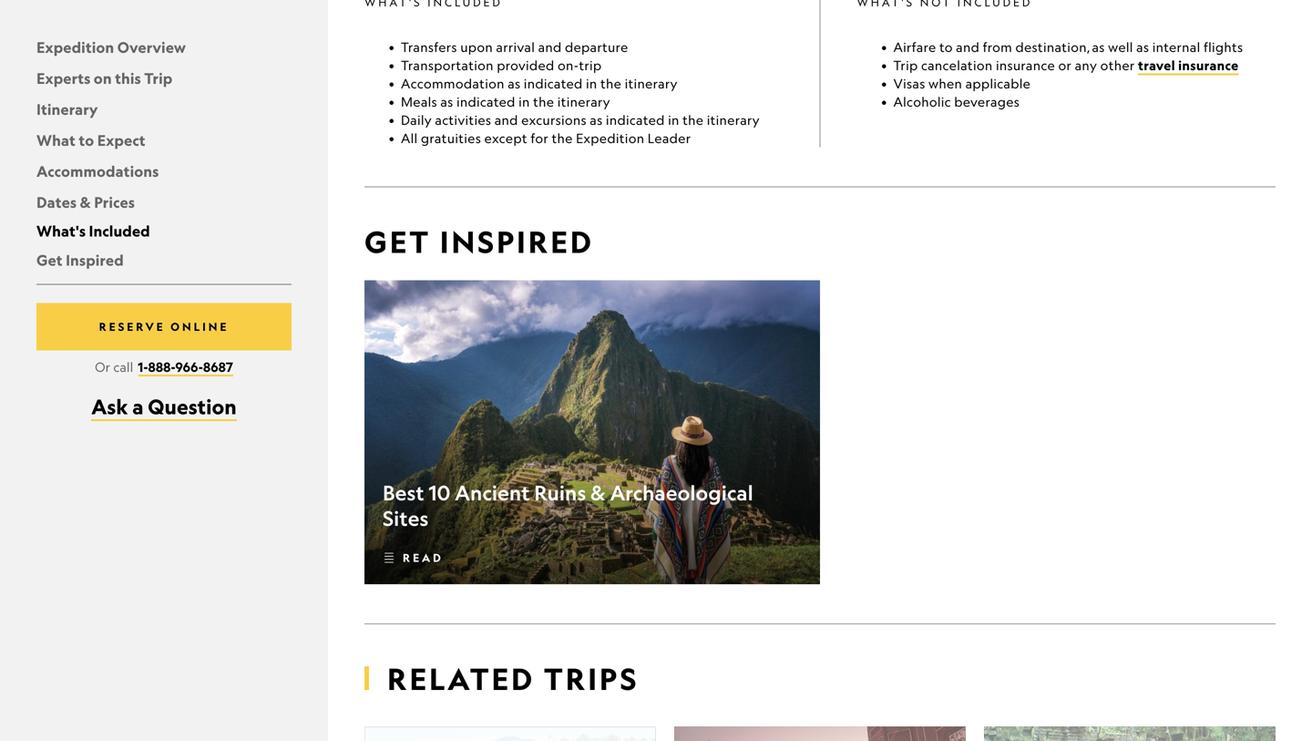 Task type: describe. For each thing, give the bounding box(es) containing it.
what to expect
[[36, 131, 146, 149]]

accommodations
[[36, 162, 159, 180]]

departure
[[565, 39, 629, 55]]

included
[[89, 221, 150, 240]]

0 horizontal spatial inspired
[[66, 251, 124, 269]]

other
[[1101, 58, 1135, 73]]

as inside airfare to and from destination, as well as internal flights trip cancelation insurance or any other travel insurance visas when applicable alcoholic beverages
[[1137, 39, 1150, 55]]

trip
[[579, 58, 602, 73]]

what's included
[[36, 221, 150, 240]]

related trips
[[387, 660, 639, 697]]

leader
[[648, 130, 691, 146]]

transportation
[[401, 58, 494, 73]]

trips
[[544, 660, 639, 697]]

reserve online
[[99, 320, 229, 334]]

destination, as
[[1016, 39, 1105, 55]]

except
[[484, 130, 528, 146]]

or call 1-888-966-8687
[[95, 359, 233, 375]]

0 horizontal spatial trip
[[144, 69, 173, 88]]

8687
[[203, 359, 233, 375]]

the down excursions
[[552, 130, 573, 146]]

archaeological
[[610, 480, 754, 505]]

travel insurance link
[[1138, 57, 1239, 75]]

1 horizontal spatial in
[[586, 76, 598, 91]]

the up leader
[[683, 112, 704, 128]]

related
[[387, 660, 535, 697]]

upon
[[460, 39, 493, 55]]

0 horizontal spatial get
[[36, 251, 63, 269]]

to for airfare
[[940, 39, 953, 55]]

1 horizontal spatial get inspired
[[365, 223, 594, 260]]

airfare to and from destination, as well as internal flights trip cancelation insurance or any other travel insurance visas when applicable alcoholic beverages
[[894, 39, 1244, 109]]

10
[[429, 480, 451, 505]]

0 horizontal spatial get inspired
[[36, 251, 124, 269]]

as down accommodation
[[441, 94, 453, 109]]

888-
[[148, 359, 175, 375]]

ask
[[91, 394, 128, 419]]

1-
[[138, 359, 148, 375]]

any
[[1075, 58, 1098, 73]]

prices
[[94, 193, 135, 211]]

ruins
[[535, 480, 586, 505]]

0 vertical spatial indicated
[[524, 76, 583, 91]]

and inside airfare to and from destination, as well as internal flights trip cancelation insurance or any other travel insurance visas when applicable alcoholic beverages
[[956, 39, 980, 55]]

online
[[171, 320, 229, 334]]

expect
[[97, 131, 146, 149]]

accommodation
[[401, 76, 505, 91]]

2 horizontal spatial indicated
[[606, 112, 665, 128]]

1 horizontal spatial and
[[538, 39, 562, 55]]

experts on this trip
[[36, 69, 173, 88]]

overview
[[117, 38, 186, 57]]

1 vertical spatial in
[[519, 94, 530, 109]]

beverages
[[955, 94, 1020, 109]]

as right excursions
[[590, 112, 603, 128]]

to for what
[[79, 131, 94, 149]]

internal
[[1153, 39, 1201, 55]]

sites
[[383, 506, 429, 531]]

1 vertical spatial indicated
[[457, 94, 516, 109]]

excursions
[[521, 112, 587, 128]]

1 horizontal spatial inspired
[[440, 223, 594, 260]]

arrival
[[496, 39, 535, 55]]

discover southeast asia monks.jpg image
[[984, 726, 1276, 741]]

applicable
[[966, 76, 1031, 91]]

on-
[[558, 58, 579, 73]]

daily
[[401, 112, 432, 128]]

all
[[401, 130, 418, 146]]

when
[[929, 76, 963, 91]]

best 10 ancient ruins & archaeological sites
[[383, 480, 754, 531]]

this
[[115, 69, 141, 88]]

gratuities
[[421, 130, 481, 146]]

accommodations link
[[36, 162, 159, 180]]

0 horizontal spatial insurance
[[996, 58, 1056, 73]]

expedition overview
[[36, 38, 186, 57]]



Task type: locate. For each thing, give the bounding box(es) containing it.
the up excursions
[[533, 94, 554, 109]]

itinerary
[[625, 76, 678, 91], [558, 94, 611, 109], [707, 112, 760, 128]]

inspired
[[440, 223, 594, 260], [66, 251, 124, 269]]

&
[[80, 193, 91, 211], [591, 480, 606, 505]]

1 vertical spatial to
[[79, 131, 94, 149]]

meals
[[401, 94, 437, 109]]

airfare
[[894, 39, 937, 55]]

1 vertical spatial &
[[591, 480, 606, 505]]

in
[[586, 76, 598, 91], [519, 94, 530, 109], [668, 112, 680, 128]]

1 horizontal spatial expedition
[[576, 130, 645, 146]]

0 horizontal spatial &
[[80, 193, 91, 211]]

0 vertical spatial &
[[80, 193, 91, 211]]

1 horizontal spatial trip
[[894, 58, 918, 73]]

provided
[[497, 58, 555, 73]]

to up "cancelation"
[[940, 39, 953, 55]]

itinerary link
[[36, 100, 98, 118]]

expedition inside transfers upon arrival and departure transportation provided on-trip accommodation as indicated in the itinerary meals as indicated in the itinerary daily activities and excursions as indicated in the itinerary all gratuities except for the expedition leader
[[576, 130, 645, 146]]

to
[[940, 39, 953, 55], [79, 131, 94, 149]]

trip up visas
[[894, 58, 918, 73]]

what's
[[36, 221, 86, 240]]

trip inside airfare to and from destination, as well as internal flights trip cancelation insurance or any other travel insurance visas when applicable alcoholic beverages
[[894, 58, 918, 73]]

0 horizontal spatial and
[[495, 112, 518, 128]]

and up on-
[[538, 39, 562, 55]]

get
[[365, 223, 431, 260], [36, 251, 63, 269]]

get inspired link
[[36, 251, 124, 269]]

1 horizontal spatial get
[[365, 223, 431, 260]]

expedition
[[36, 38, 114, 57], [576, 130, 645, 146]]

reserve online link
[[36, 303, 292, 350]]

1 vertical spatial expedition
[[576, 130, 645, 146]]

read
[[403, 551, 444, 565]]

on
[[94, 69, 112, 88]]

1 vertical spatial itinerary
[[558, 94, 611, 109]]

2 vertical spatial itinerary
[[707, 112, 760, 128]]

or
[[95, 359, 110, 375]]

in up leader
[[668, 112, 680, 128]]

2 horizontal spatial and
[[956, 39, 980, 55]]

0 horizontal spatial indicated
[[457, 94, 516, 109]]

indicated down on-
[[524, 76, 583, 91]]

2 horizontal spatial in
[[668, 112, 680, 128]]

& right dates
[[80, 193, 91, 211]]

itinerary
[[36, 100, 98, 118]]

to right what
[[79, 131, 94, 149]]

1 horizontal spatial &
[[591, 480, 606, 505]]

travelers mill around the grounds of the taj mahal as the sun sets image
[[675, 726, 966, 741]]

expedition overview link
[[36, 38, 186, 57]]

a
[[132, 394, 144, 419]]

2 vertical spatial indicated
[[606, 112, 665, 128]]

as down the provided
[[508, 76, 521, 91]]

in down trip
[[586, 76, 598, 91]]

transfers
[[401, 39, 457, 55]]

visas
[[894, 76, 926, 91]]

966-
[[175, 359, 203, 375]]

dates & prices
[[36, 193, 135, 211]]

2 horizontal spatial itinerary
[[707, 112, 760, 128]]

transfers upon arrival and departure transportation provided on-trip accommodation as indicated in the itinerary meals as indicated in the itinerary daily activities and excursions as indicated in the itinerary all gratuities except for the expedition leader
[[401, 39, 760, 146]]

2 vertical spatial in
[[668, 112, 680, 128]]

0 vertical spatial expedition
[[36, 38, 114, 57]]

experts
[[36, 69, 91, 88]]

best
[[383, 480, 424, 505]]

or
[[1059, 58, 1072, 73]]

ancient
[[455, 480, 530, 505]]

in up excursions
[[519, 94, 530, 109]]

insurance down flights
[[1179, 57, 1239, 73]]

what
[[36, 131, 76, 149]]

dates & prices link
[[36, 193, 135, 211]]

and
[[538, 39, 562, 55], [956, 39, 980, 55], [495, 112, 518, 128]]

well
[[1109, 39, 1134, 55]]

insurance up "applicable"
[[996, 58, 1056, 73]]

& right ruins
[[591, 480, 606, 505]]

activities
[[435, 112, 492, 128]]

alcoholic
[[894, 94, 951, 109]]

indicated
[[524, 76, 583, 91], [457, 94, 516, 109], [606, 112, 665, 128]]

call
[[113, 359, 133, 375]]

to inside airfare to and from destination, as well as internal flights trip cancelation insurance or any other travel insurance visas when applicable alcoholic beverages
[[940, 39, 953, 55]]

get inspired
[[365, 223, 594, 260], [36, 251, 124, 269]]

0 vertical spatial to
[[940, 39, 953, 55]]

for
[[531, 130, 549, 146]]

as right well
[[1137, 39, 1150, 55]]

0 horizontal spatial expedition
[[36, 38, 114, 57]]

and up "cancelation"
[[956, 39, 980, 55]]

the multi-tiered rokuon-ji zen buddhist temple amid a forest of trees on the water's edge in kyoto image
[[365, 726, 656, 741]]

the down trip
[[601, 76, 622, 91]]

reserve
[[99, 320, 166, 334]]

what's included link
[[36, 221, 150, 240]]

dates
[[36, 193, 77, 211]]

flights
[[1204, 39, 1244, 55]]

indicated up activities
[[457, 94, 516, 109]]

0 horizontal spatial itinerary
[[558, 94, 611, 109]]

ask a question button
[[91, 394, 237, 421]]

& inside best 10 ancient ruins & archaeological sites
[[591, 480, 606, 505]]

trip right this
[[144, 69, 173, 88]]

0 horizontal spatial to
[[79, 131, 94, 149]]

article icon image
[[383, 552, 396, 564]]

and up except
[[495, 112, 518, 128]]

1 horizontal spatial indicated
[[524, 76, 583, 91]]

0 horizontal spatial in
[[519, 94, 530, 109]]

travel
[[1138, 57, 1176, 73]]

1 horizontal spatial insurance
[[1179, 57, 1239, 73]]

indicated up leader
[[606, 112, 665, 128]]

from
[[983, 39, 1013, 55]]

experts on this trip link
[[36, 69, 173, 88]]

cancelation
[[921, 58, 993, 73]]

ask a question
[[91, 394, 237, 419]]

question
[[148, 394, 237, 419]]

trip
[[894, 58, 918, 73], [144, 69, 173, 88]]

the
[[601, 76, 622, 91], [533, 94, 554, 109], [683, 112, 704, 128], [552, 130, 573, 146]]

expedition up experts
[[36, 38, 114, 57]]

1-888-966-8687 link
[[138, 359, 233, 376]]

1 horizontal spatial to
[[940, 39, 953, 55]]

insurance
[[1179, 57, 1239, 73], [996, 58, 1056, 73]]

0 vertical spatial in
[[586, 76, 598, 91]]

1 horizontal spatial itinerary
[[625, 76, 678, 91]]

0 vertical spatial itinerary
[[625, 76, 678, 91]]

expedition left leader
[[576, 130, 645, 146]]

what to expect link
[[36, 131, 146, 149]]



Task type: vqa. For each thing, say whether or not it's contained in the screenshot.
rightmost "GET INSPIRED"
yes



